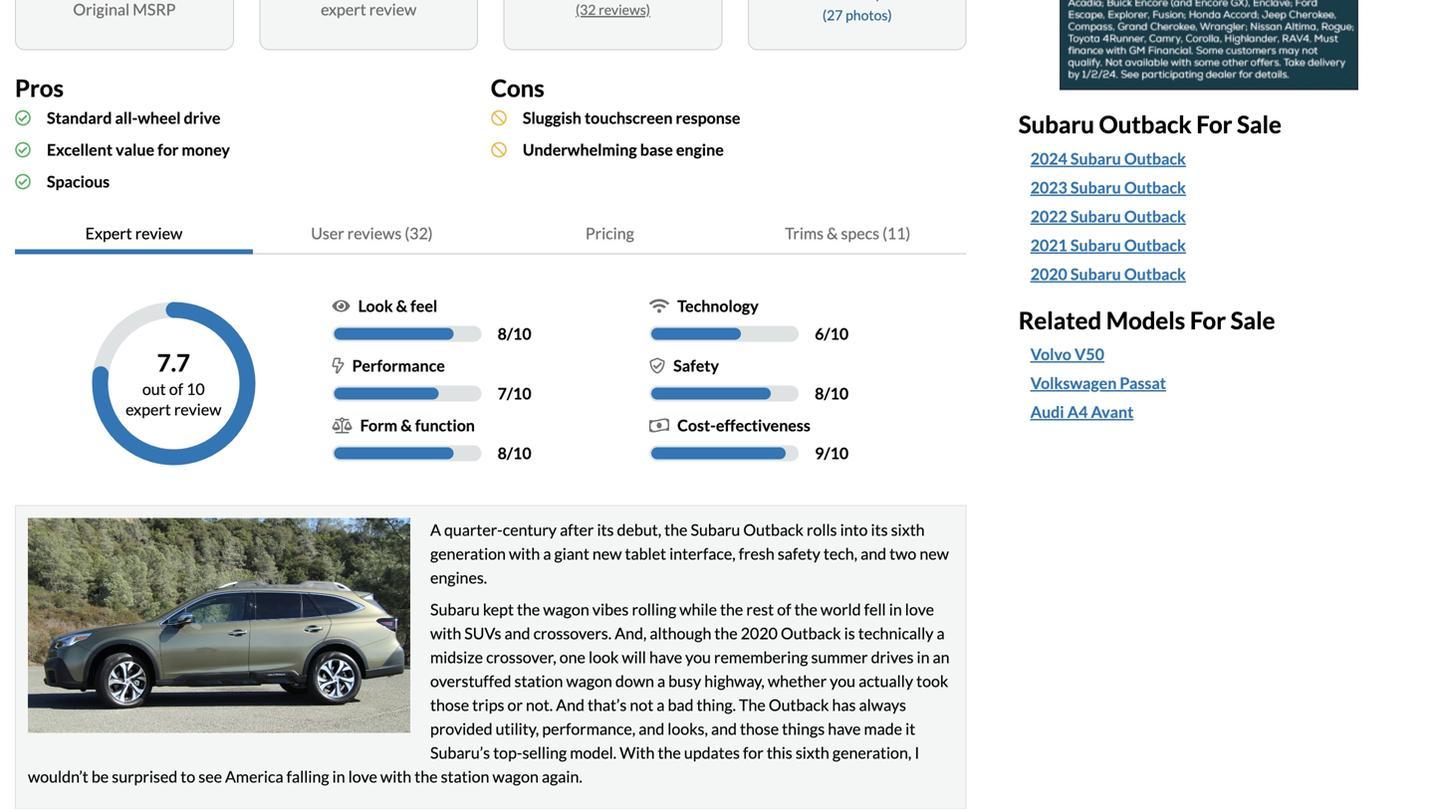 Task type: vqa. For each thing, say whether or not it's contained in the screenshot.
the bottom 8 / 10
yes



Task type: locate. For each thing, give the bounding box(es) containing it.
2021 subaru outback link
[[1031, 233, 1399, 257], [1031, 233, 1186, 257]]

century
[[503, 521, 557, 540]]

new
[[593, 544, 622, 564], [920, 544, 949, 564]]

0 horizontal spatial its
[[597, 521, 614, 540]]

10
[[513, 324, 532, 344], [830, 324, 849, 344], [186, 379, 205, 399], [513, 384, 532, 404], [830, 384, 849, 404], [513, 444, 532, 463], [830, 444, 849, 463]]

money
[[182, 140, 230, 159]]

0 vertical spatial those
[[430, 696, 469, 715]]

user reviews (32) tab
[[253, 214, 491, 255]]

1 horizontal spatial new
[[920, 544, 949, 564]]

station down subaru's
[[441, 768, 490, 787]]

a right not
[[657, 696, 665, 715]]

of right out
[[169, 379, 183, 399]]

review down excellent value for money
[[135, 224, 183, 243]]

overstuffed
[[430, 672, 511, 691]]

a up an at the bottom
[[937, 624, 945, 644]]

subaru down engines.
[[430, 600, 480, 620]]

2 horizontal spatial with
[[509, 544, 540, 564]]

(32)
[[405, 224, 433, 243]]

(27 photos)
[[823, 7, 892, 24]]

subaru right 2022
[[1071, 207, 1121, 226]]

a left "busy"
[[657, 672, 665, 691]]

2020 inside subaru kept the wagon vibes rolling while the rest of the world fell in love with suvs and crossovers. and, although the 2020 outback is technically a midsize crossover, one look will have you remembering summer drives in an overstuffed station wagon down a busy highway, whether you actually took those trips or not. and that's not a bad thing. the outback has always provided utility, performance, and looks, and those things have made it subaru's top-selling model. with the updates for this sixth generation, i wouldn't be surprised to see america falling in love with the station wagon again.
[[741, 624, 778, 644]]

0 horizontal spatial sixth
[[796, 744, 830, 763]]

tab list
[[15, 214, 967, 255]]

form
[[360, 416, 398, 435]]

rolls
[[807, 521, 837, 540]]

in left an at the bottom
[[917, 648, 930, 667]]

review down 7.7
[[174, 400, 222, 420]]

0 vertical spatial 8
[[498, 324, 507, 344]]

0 horizontal spatial of
[[169, 379, 183, 399]]

volvo v50 link
[[1031, 343, 1105, 367]]

look & feel
[[358, 296, 437, 316]]

volkswagen
[[1031, 374, 1117, 393]]

for right models
[[1190, 306, 1226, 335]]

1 vertical spatial &
[[396, 296, 407, 316]]

1 vertical spatial 8 / 10
[[815, 384, 849, 404]]

10 for cost-effectiveness
[[830, 444, 849, 463]]

those down "the"
[[740, 720, 779, 739]]

1 horizontal spatial in
[[889, 600, 902, 620]]

0 horizontal spatial love
[[348, 768, 377, 787]]

0 horizontal spatial new
[[593, 544, 622, 564]]

1 horizontal spatial of
[[777, 600, 791, 620]]

you up "busy"
[[685, 648, 711, 667]]

falling
[[287, 768, 329, 787]]

8 / 10 for form & function
[[498, 444, 532, 463]]

check circle image up check circle icon
[[15, 110, 31, 126]]

drives
[[871, 648, 914, 667]]

8 / 10 up 7 / 10
[[498, 324, 532, 344]]

8 / 10 down 7 / 10
[[498, 444, 532, 463]]

those up provided
[[430, 696, 469, 715]]

0 vertical spatial sale
[[1237, 110, 1282, 139]]

10 right 7 at the left
[[513, 384, 532, 404]]

0 vertical spatial review
[[135, 224, 183, 243]]

2 vertical spatial with
[[380, 768, 412, 787]]

trims & specs (11)
[[785, 224, 911, 243]]

0 vertical spatial of
[[169, 379, 183, 399]]

with up the midsize
[[430, 624, 461, 644]]

sixth up two on the right of the page
[[891, 521, 925, 540]]

specs
[[841, 224, 880, 243]]

passat
[[1120, 374, 1166, 393]]

in right "falling"
[[332, 768, 345, 787]]

interface,
[[669, 544, 736, 564]]

1 horizontal spatial those
[[740, 720, 779, 739]]

the down while
[[715, 624, 738, 644]]

2020 down rest
[[741, 624, 778, 644]]

love right "falling"
[[348, 768, 377, 787]]

and down not
[[639, 720, 665, 739]]

& left feel
[[396, 296, 407, 316]]

new right giant
[[593, 544, 622, 564]]

wouldn't
[[28, 768, 88, 787]]

2020 down 2021
[[1031, 264, 1068, 284]]

1 vertical spatial expert
[[126, 400, 171, 420]]

0 vertical spatial love
[[905, 600, 934, 620]]

and inside "a quarter-century after its debut, the subaru outback rolls into its sixth generation with a giant new tablet interface, fresh safety tech, and two new engines."
[[861, 544, 887, 564]]

10 right 9
[[830, 444, 849, 463]]

station up "not."
[[514, 672, 563, 691]]

took
[[917, 672, 949, 691]]

1 horizontal spatial its
[[871, 521, 888, 540]]

1 vertical spatial 8
[[815, 384, 824, 404]]

subaru right 2021
[[1071, 235, 1121, 255]]

0 vertical spatial wagon
[[543, 600, 589, 620]]

0 vertical spatial for
[[1197, 110, 1233, 139]]

10 down 7 / 10
[[513, 444, 532, 463]]

utility,
[[496, 720, 539, 739]]

& inside trims & specs (11) tab
[[827, 224, 838, 243]]

0 horizontal spatial those
[[430, 696, 469, 715]]

8 up 9
[[815, 384, 824, 404]]

7 / 10
[[498, 384, 532, 404]]

1 check circle image from the top
[[15, 110, 31, 126]]

the
[[739, 696, 766, 715]]

for down advertisement 'region'
[[1197, 110, 1233, 139]]

station
[[514, 672, 563, 691], [441, 768, 490, 787]]

1 horizontal spatial sixth
[[891, 521, 925, 540]]

a left giant
[[543, 544, 551, 564]]

0 horizontal spatial with
[[380, 768, 412, 787]]

be
[[91, 768, 109, 787]]

the up interface,
[[665, 521, 688, 540]]

giant
[[554, 544, 589, 564]]

2020 subaru outback link
[[1031, 262, 1399, 286], [1031, 262, 1186, 286]]

0 vertical spatial have
[[649, 648, 682, 667]]

sale for subaru outback for sale
[[1237, 110, 1282, 139]]

technically
[[858, 624, 934, 644]]

1 vertical spatial you
[[830, 672, 856, 691]]

sale for related models for sale
[[1231, 306, 1275, 335]]

wagon up crossovers.
[[543, 600, 589, 620]]

1 vertical spatial sale
[[1231, 306, 1275, 335]]

response
[[676, 108, 740, 128]]

0 vertical spatial check circle image
[[15, 110, 31, 126]]

2 vertical spatial 8
[[498, 444, 507, 463]]

its right after
[[597, 521, 614, 540]]

tech,
[[824, 544, 858, 564]]

(32 reviews) link
[[576, 1, 650, 18]]

2020
[[1031, 264, 1068, 284], [741, 624, 778, 644]]

new right two on the right of the page
[[920, 544, 949, 564]]

8 down 7 at the left
[[498, 444, 507, 463]]

1 vertical spatial sixth
[[796, 744, 830, 763]]

for left this
[[743, 744, 764, 763]]

with right "falling"
[[380, 768, 412, 787]]

0 horizontal spatial station
[[441, 768, 490, 787]]

2024 subaru outback 2023 subaru outback 2022 subaru outback 2021 subaru outback 2020 subaru outback
[[1031, 149, 1186, 284]]

10 for technology
[[830, 324, 849, 344]]

review
[[135, 224, 183, 243], [174, 400, 222, 420]]

7.7 out of 10 expert review
[[126, 349, 222, 420]]

expert inside tab
[[85, 224, 132, 243]]

v50
[[1075, 345, 1105, 364]]

0 vertical spatial in
[[889, 600, 902, 620]]

user reviews (32)
[[311, 224, 433, 243]]

bolt image
[[332, 358, 344, 374]]

check circle image for standard all-wheel drive
[[15, 110, 31, 126]]

2023 subaru outback link
[[1031, 176, 1399, 200], [1031, 176, 1186, 200]]

into
[[840, 521, 868, 540]]

1 horizontal spatial you
[[830, 672, 856, 691]]

its right into
[[871, 521, 888, 540]]

2 horizontal spatial in
[[917, 648, 930, 667]]

look
[[589, 648, 619, 667]]

10 for form & function
[[513, 444, 532, 463]]

all-
[[115, 108, 138, 128]]

2 vertical spatial in
[[332, 768, 345, 787]]

those
[[430, 696, 469, 715], [740, 720, 779, 739]]

& for specs
[[827, 224, 838, 243]]

1 vertical spatial 2020
[[741, 624, 778, 644]]

you up has
[[830, 672, 856, 691]]

sixth down things on the bottom of the page
[[796, 744, 830, 763]]

1 its from the left
[[597, 521, 614, 540]]

/ for technology
[[824, 324, 830, 344]]

1 vertical spatial of
[[777, 600, 791, 620]]

0 vertical spatial you
[[685, 648, 711, 667]]

is
[[844, 624, 855, 644]]

2 its from the left
[[871, 521, 888, 540]]

of right rest
[[777, 600, 791, 620]]

a
[[543, 544, 551, 564], [937, 624, 945, 644], [657, 672, 665, 691], [657, 696, 665, 715]]

and
[[861, 544, 887, 564], [505, 624, 530, 644], [639, 720, 665, 739], [711, 720, 737, 739]]

2020 subaru outback link up related models for sale
[[1031, 262, 1399, 286]]

2021
[[1031, 235, 1068, 255]]

8 for form & function
[[498, 444, 507, 463]]

rolling
[[632, 600, 676, 620]]

performance
[[352, 356, 445, 376]]

selling
[[522, 744, 567, 763]]

review inside tab
[[135, 224, 183, 243]]

1 horizontal spatial have
[[828, 720, 861, 739]]

for
[[1197, 110, 1233, 139], [1190, 306, 1226, 335]]

outback inside "a quarter-century after its debut, the subaru outback rolls into its sixth generation with a giant new tablet interface, fresh safety tech, and two new engines."
[[743, 521, 804, 540]]

expert
[[85, 224, 132, 243], [126, 400, 171, 420]]

sluggish
[[523, 108, 582, 128]]

& for function
[[401, 416, 412, 435]]

in
[[889, 600, 902, 620], [917, 648, 930, 667], [332, 768, 345, 787]]

model.
[[570, 744, 617, 763]]

crossover,
[[486, 648, 556, 667]]

spacious
[[47, 172, 110, 191]]

expert down spacious at the left top of the page
[[85, 224, 132, 243]]

1 vertical spatial for
[[743, 744, 764, 763]]

subaru outback for sale
[[1019, 110, 1282, 139]]

0 vertical spatial 2020
[[1031, 264, 1068, 284]]

9 / 10
[[815, 444, 849, 463]]

8 / 10 up 9 / 10
[[815, 384, 849, 404]]

0 horizontal spatial 2020
[[741, 624, 778, 644]]

1 vertical spatial for
[[1190, 306, 1226, 335]]

1 vertical spatial those
[[740, 720, 779, 739]]

expert review tab
[[15, 214, 253, 255]]

2 vertical spatial &
[[401, 416, 412, 435]]

its
[[597, 521, 614, 540], [871, 521, 888, 540]]

0 horizontal spatial you
[[685, 648, 711, 667]]

suvs
[[464, 624, 501, 644]]

things
[[782, 720, 825, 739]]

with down the 'century'
[[509, 544, 540, 564]]

user
[[311, 224, 344, 243]]

have down although
[[649, 648, 682, 667]]

and up crossover,
[[505, 624, 530, 644]]

wifi image
[[650, 298, 670, 314]]

10 up 9 / 10
[[830, 384, 849, 404]]

with
[[509, 544, 540, 564], [430, 624, 461, 644], [380, 768, 412, 787]]

& left specs
[[827, 224, 838, 243]]

(32 reviews)
[[576, 1, 650, 18]]

money bill wave image
[[650, 418, 670, 434]]

check circle image down check circle icon
[[15, 174, 31, 190]]

love up technically
[[905, 600, 934, 620]]

10 right "6"
[[830, 324, 849, 344]]

0 horizontal spatial in
[[332, 768, 345, 787]]

0 horizontal spatial for
[[157, 140, 179, 159]]

(27 photos) button
[[780, 0, 935, 35]]

8 up 7 at the left
[[498, 324, 507, 344]]

for for models
[[1190, 306, 1226, 335]]

10 for look & feel
[[513, 324, 532, 344]]

safety
[[673, 356, 719, 376]]

that's
[[588, 696, 627, 715]]

wagon down top-
[[493, 768, 539, 787]]

1 vertical spatial review
[[174, 400, 222, 420]]

generation,
[[833, 744, 912, 763]]

2022
[[1031, 207, 1068, 226]]

0 vertical spatial 8 / 10
[[498, 324, 532, 344]]

fresh
[[739, 544, 775, 564]]

debut,
[[617, 521, 661, 540]]

expert inside 7.7 out of 10 expert review
[[126, 400, 171, 420]]

2 vertical spatial 8 / 10
[[498, 444, 532, 463]]

8 for safety
[[815, 384, 824, 404]]

0 vertical spatial with
[[509, 544, 540, 564]]

10 for performance
[[513, 384, 532, 404]]

the down subaru's
[[415, 768, 438, 787]]

8
[[498, 324, 507, 344], [815, 384, 824, 404], [498, 444, 507, 463]]

pricing tab
[[491, 214, 729, 255]]

0 vertical spatial sixth
[[891, 521, 925, 540]]

it
[[906, 720, 916, 739]]

6
[[815, 324, 824, 344]]

10 down 7.7
[[186, 379, 205, 399]]

eye image
[[332, 298, 350, 314]]

0 vertical spatial expert
[[85, 224, 132, 243]]

expert down out
[[126, 400, 171, 420]]

1 vertical spatial check circle image
[[15, 174, 31, 190]]

0 vertical spatial &
[[827, 224, 838, 243]]

/
[[507, 324, 513, 344], [824, 324, 830, 344], [507, 384, 513, 404], [824, 384, 830, 404], [507, 444, 513, 463], [824, 444, 830, 463]]

/ for look & feel
[[507, 324, 513, 344]]

1 horizontal spatial for
[[743, 744, 764, 763]]

review inside 7.7 out of 10 expert review
[[174, 400, 222, 420]]

2020 subaru outback test drive review summaryimage image
[[28, 519, 410, 734]]

1 vertical spatial have
[[828, 720, 861, 739]]

the
[[665, 521, 688, 540], [517, 600, 540, 620], [720, 600, 743, 620], [794, 600, 818, 620], [715, 624, 738, 644], [658, 744, 681, 763], [415, 768, 438, 787]]

subaru up related
[[1071, 264, 1121, 284]]

have down has
[[828, 720, 861, 739]]

10 up 7 / 10
[[513, 324, 532, 344]]

in right fell
[[889, 600, 902, 620]]

for inside subaru kept the wagon vibes rolling while the rest of the world fell in love with suvs and crossovers. and, although the 2020 outback is technically a midsize crossover, one look will have you remembering summer drives in an overstuffed station wagon down a busy highway, whether you actually took those trips or not. and that's not a bad thing. the outback has always provided utility, performance, and looks, and those things have made it subaru's top-selling model. with the updates for this sixth generation, i wouldn't be surprised to see america falling in love with the station wagon again.
[[743, 744, 764, 763]]

1 horizontal spatial with
[[430, 624, 461, 644]]

1 horizontal spatial 2020
[[1031, 264, 1068, 284]]

and left two on the right of the page
[[861, 544, 887, 564]]

wagon down the look on the bottom left
[[566, 672, 612, 691]]

& right form
[[401, 416, 412, 435]]

2 check circle image from the top
[[15, 174, 31, 190]]

for right value
[[157, 140, 179, 159]]

love
[[905, 600, 934, 620], [348, 768, 377, 787]]

value
[[116, 140, 154, 159]]

0 vertical spatial station
[[514, 672, 563, 691]]

ban image
[[491, 110, 507, 126]]

subaru up interface,
[[691, 521, 740, 540]]

check circle image
[[15, 110, 31, 126], [15, 174, 31, 190]]



Task type: describe. For each thing, give the bounding box(es) containing it.
expert review
[[85, 224, 183, 243]]

with inside "a quarter-century after its debut, the subaru outback rolls into its sixth generation with a giant new tablet interface, fresh safety tech, and two new engines."
[[509, 544, 540, 564]]

a
[[430, 521, 441, 540]]

updates
[[684, 744, 740, 763]]

of inside subaru kept the wagon vibes rolling while the rest of the world fell in love with suvs and crossovers. and, although the 2020 outback is technically a midsize crossover, one look will have you remembering summer drives in an overstuffed station wagon down a busy highway, whether you actually took those trips or not. and that's not a bad thing. the outback has always provided utility, performance, and looks, and those things have made it subaru's top-selling model. with the updates for this sixth generation, i wouldn't be surprised to see america falling in love with the station wagon again.
[[777, 600, 791, 620]]

subaru up 2024
[[1019, 110, 1095, 139]]

subaru inside subaru kept the wagon vibes rolling while the rest of the world fell in love with suvs and crossovers. and, although the 2020 outback is technically a midsize crossover, one look will have you remembering summer drives in an overstuffed station wagon down a busy highway, whether you actually took those trips or not. and that's not a bad thing. the outback has always provided utility, performance, and looks, and those things have made it subaru's top-selling model. with the updates for this sixth generation, i wouldn't be surprised to see america falling in love with the station wagon again.
[[430, 600, 480, 620]]

subaru right 2024
[[1071, 149, 1121, 168]]

look
[[358, 296, 393, 316]]

has
[[832, 696, 856, 715]]

see
[[198, 768, 222, 787]]

ban image
[[491, 142, 507, 158]]

(32
[[576, 1, 596, 18]]

/ for form & function
[[507, 444, 513, 463]]

subaru's
[[430, 744, 490, 763]]

2020 subaru outback link up models
[[1031, 262, 1186, 286]]

1 horizontal spatial station
[[514, 672, 563, 691]]

volvo
[[1031, 345, 1072, 364]]

engine
[[676, 140, 724, 159]]

although
[[650, 624, 712, 644]]

shield check image
[[650, 358, 666, 374]]

& for feel
[[396, 296, 407, 316]]

photos)
[[846, 7, 892, 24]]

1 vertical spatial with
[[430, 624, 461, 644]]

midsize
[[430, 648, 483, 667]]

of inside 7.7 out of 10 expert review
[[169, 379, 183, 399]]

pros
[[15, 74, 64, 102]]

cons
[[491, 74, 545, 102]]

2023 subaru outback link down subaru outback for sale
[[1031, 176, 1399, 200]]

8 / 10 for safety
[[815, 384, 849, 404]]

looks,
[[668, 720, 708, 739]]

trims
[[785, 224, 824, 243]]

feel
[[411, 296, 437, 316]]

1 horizontal spatial love
[[905, 600, 934, 620]]

trims & specs (11) tab
[[729, 214, 967, 255]]

10 inside 7.7 out of 10 expert review
[[186, 379, 205, 399]]

sixth inside subaru kept the wagon vibes rolling while the rest of the world fell in love with suvs and crossovers. and, although the 2020 outback is technically a midsize crossover, one look will have you remembering summer drives in an overstuffed station wagon down a busy highway, whether you actually took those trips or not. and that's not a bad thing. the outback has always provided utility, performance, and looks, and those things have made it subaru's top-selling model. with the updates for this sixth generation, i wouldn't be surprised to see america falling in love with the station wagon again.
[[796, 744, 830, 763]]

engines.
[[430, 568, 487, 588]]

check circle image for spacious
[[15, 174, 31, 190]]

the left rest
[[720, 600, 743, 620]]

8 for look & feel
[[498, 324, 507, 344]]

trips
[[472, 696, 504, 715]]

advertisement region
[[1060, 0, 1359, 90]]

0 vertical spatial for
[[157, 140, 179, 159]]

will
[[622, 648, 646, 667]]

one
[[560, 648, 586, 667]]

for for outback
[[1197, 110, 1233, 139]]

quarter-
[[444, 521, 503, 540]]

volvo v50 volkswagen passat audi a4 avant
[[1031, 345, 1166, 422]]

balance scale image
[[332, 418, 352, 434]]

reviews)
[[599, 1, 650, 18]]

2 vertical spatial wagon
[[493, 768, 539, 787]]

1 vertical spatial wagon
[[566, 672, 612, 691]]

while
[[680, 600, 717, 620]]

underwhelming
[[523, 140, 637, 159]]

or
[[508, 696, 523, 715]]

america
[[225, 768, 283, 787]]

top-
[[493, 744, 522, 763]]

cost-
[[677, 416, 716, 435]]

to
[[181, 768, 195, 787]]

tablet
[[625, 544, 666, 564]]

standard all-wheel drive
[[47, 108, 221, 128]]

not
[[630, 696, 654, 715]]

sixth inside "a quarter-century after its debut, the subaru outback rolls into its sixth generation with a giant new tablet interface, fresh safety tech, and two new engines."
[[891, 521, 925, 540]]

subaru right 2023
[[1071, 178, 1121, 197]]

9
[[815, 444, 824, 463]]

always
[[859, 696, 906, 715]]

1 vertical spatial station
[[441, 768, 490, 787]]

a inside "a quarter-century after its debut, the subaru outback rolls into its sixth generation with a giant new tablet interface, fresh safety tech, and two new engines."
[[543, 544, 551, 564]]

related models for sale
[[1019, 306, 1275, 335]]

world
[[821, 600, 861, 620]]

2020 inside 2024 subaru outback 2023 subaru outback 2022 subaru outback 2021 subaru outback 2020 subaru outback
[[1031, 264, 1068, 284]]

/ for safety
[[824, 384, 830, 404]]

out
[[142, 379, 166, 399]]

8 / 10 for look & feel
[[498, 324, 532, 344]]

again.
[[542, 768, 582, 787]]

the down looks,
[[658, 744, 681, 763]]

remembering
[[714, 648, 808, 667]]

1 new from the left
[[593, 544, 622, 564]]

2023 subaru outback link up 2022
[[1031, 176, 1186, 200]]

base
[[640, 140, 673, 159]]

surprised
[[112, 768, 178, 787]]

crossovers.
[[533, 624, 612, 644]]

2024
[[1031, 149, 1068, 168]]

/ for cost-effectiveness
[[824, 444, 830, 463]]

two
[[890, 544, 917, 564]]

10 for safety
[[830, 384, 849, 404]]

check circle image
[[15, 142, 31, 158]]

whether
[[768, 672, 827, 691]]

the inside "a quarter-century after its debut, the subaru outback rolls into its sixth generation with a giant new tablet interface, fresh safety tech, and two new engines."
[[665, 521, 688, 540]]

tab list containing expert review
[[15, 214, 967, 255]]

cost-effectiveness
[[677, 416, 811, 435]]

the left world
[[794, 600, 818, 620]]

volkswagen passat link
[[1031, 372, 1166, 396]]

down
[[615, 672, 654, 691]]

and,
[[615, 624, 647, 644]]

pricing
[[586, 224, 634, 243]]

generation
[[430, 544, 506, 564]]

the right kept
[[517, 600, 540, 620]]

a quarter-century after its debut, the subaru outback rolls into its sixth generation with a giant new tablet interface, fresh safety tech, and two new engines.
[[430, 521, 949, 588]]

this
[[767, 744, 793, 763]]

7
[[498, 384, 507, 404]]

with
[[620, 744, 655, 763]]

and
[[556, 696, 585, 715]]

models
[[1106, 306, 1186, 335]]

standard
[[47, 108, 112, 128]]

/ for performance
[[507, 384, 513, 404]]

an
[[933, 648, 950, 667]]

fell
[[864, 600, 886, 620]]

(11)
[[883, 224, 911, 243]]

(27
[[823, 7, 843, 24]]

6 / 10
[[815, 324, 849, 344]]

0 horizontal spatial have
[[649, 648, 682, 667]]

1 vertical spatial love
[[348, 768, 377, 787]]

after
[[560, 521, 594, 540]]

subaru inside "a quarter-century after its debut, the subaru outback rolls into its sixth generation with a giant new tablet interface, fresh safety tech, and two new engines."
[[691, 521, 740, 540]]

2 new from the left
[[920, 544, 949, 564]]

subaru kept the wagon vibes rolling while the rest of the world fell in love with suvs and crossovers. and, although the 2020 outback is technically a midsize crossover, one look will have you remembering summer drives in an overstuffed station wagon down a busy highway, whether you actually took those trips or not. and that's not a bad thing. the outback has always provided utility, performance, and looks, and those things have made it subaru's top-selling model. with the updates for this sixth generation, i wouldn't be surprised to see america falling in love with the station wagon again.
[[28, 600, 950, 787]]

wheel
[[138, 108, 181, 128]]

and down thing.
[[711, 720, 737, 739]]

technology
[[677, 296, 759, 316]]

1 vertical spatial in
[[917, 648, 930, 667]]

audi
[[1031, 403, 1064, 422]]

7.7
[[157, 349, 190, 377]]



